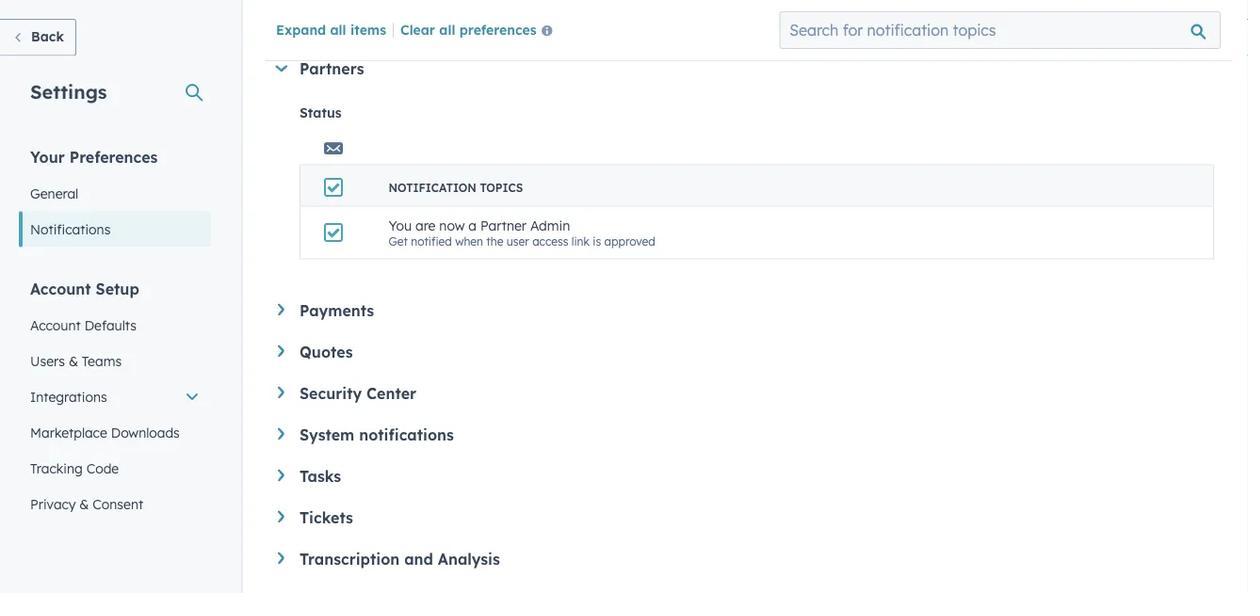 Task type: vqa. For each thing, say whether or not it's contained in the screenshot.
Jer Mill image
no



Task type: locate. For each thing, give the bounding box(es) containing it.
caret image
[[275, 66, 287, 72], [278, 346, 284, 358], [278, 387, 284, 399], [278, 553, 284, 565]]

caret image inside system notifications dropdown button
[[278, 429, 284, 441]]

caret image down expand
[[275, 66, 287, 72]]

all for expand
[[330, 21, 346, 37]]

security center button
[[278, 384, 1214, 403]]

users & teams link
[[19, 343, 211, 379]]

notified
[[411, 234, 452, 248]]

account up 'account defaults' at the left of the page
[[30, 279, 91, 298]]

caret image inside the payments dropdown button
[[278, 304, 284, 316]]

2 account from the top
[[30, 317, 81, 333]]

caret image left tickets at the bottom of page
[[278, 512, 284, 524]]

items
[[350, 21, 386, 37]]

user
[[507, 234, 529, 248]]

your
[[30, 147, 65, 166]]

all
[[330, 21, 346, 37], [439, 21, 455, 37]]

caret image inside tasks dropdown button
[[278, 470, 284, 482]]

1 vertical spatial account
[[30, 317, 81, 333]]

you are now a partner admin get notified when the user access link is approved
[[389, 218, 655, 248]]

caret image for tasks
[[278, 470, 284, 482]]

caret image for system notifications
[[278, 429, 284, 441]]

caret image for transcription and analysis
[[278, 553, 284, 565]]

caret image inside partners dropdown button
[[275, 66, 287, 72]]

you
[[389, 218, 412, 234]]

0 vertical spatial account
[[30, 279, 91, 298]]

caret image left the transcription at the left
[[278, 553, 284, 565]]

caret image inside quotes dropdown button
[[278, 346, 284, 358]]

transcription
[[300, 550, 400, 569]]

caret image left tasks
[[278, 470, 284, 482]]

4 caret image from the top
[[278, 512, 284, 524]]

quotes button
[[278, 343, 1214, 362]]

caret image left system
[[278, 429, 284, 441]]

admin
[[530, 218, 570, 234]]

transcription and analysis
[[300, 550, 500, 569]]

partners
[[300, 60, 364, 79]]

expand all items button
[[276, 21, 386, 37]]

marketplace downloads
[[30, 424, 180, 441]]

partners button
[[275, 60, 1214, 79]]

caret image left security at the left bottom of the page
[[278, 387, 284, 399]]

consent
[[93, 496, 143, 512]]

notifications
[[30, 221, 111, 237]]

0 vertical spatial &
[[69, 353, 78, 369]]

caret image inside the tickets dropdown button
[[278, 512, 284, 524]]

account setup element
[[19, 278, 211, 558]]

caret image left payments
[[278, 304, 284, 316]]

caret image inside the security center dropdown button
[[278, 387, 284, 399]]

payments
[[300, 301, 374, 320]]

1 vertical spatial &
[[79, 496, 89, 512]]

access
[[532, 234, 568, 248]]

Search for notification topics search field
[[779, 11, 1221, 49]]

0 horizontal spatial all
[[330, 21, 346, 37]]

caret image
[[278, 304, 284, 316], [278, 429, 284, 441], [278, 470, 284, 482], [278, 512, 284, 524]]

&
[[69, 353, 78, 369], [79, 496, 89, 512]]

privacy
[[30, 496, 76, 512]]

0 horizontal spatial &
[[69, 353, 78, 369]]

code
[[86, 460, 119, 477]]

1 horizontal spatial all
[[439, 21, 455, 37]]

caret image left quotes
[[278, 346, 284, 358]]

3 caret image from the top
[[278, 470, 284, 482]]

1 horizontal spatial &
[[79, 496, 89, 512]]

get
[[389, 234, 408, 248]]

all right clear
[[439, 21, 455, 37]]

2 caret image from the top
[[278, 429, 284, 441]]

account defaults
[[30, 317, 137, 333]]

& right privacy
[[79, 496, 89, 512]]

1 all from the left
[[330, 21, 346, 37]]

expand
[[276, 21, 326, 37]]

are
[[415, 218, 436, 234]]

account defaults link
[[19, 308, 211, 343]]

caret image inside transcription and analysis dropdown button
[[278, 553, 284, 565]]

2 all from the left
[[439, 21, 455, 37]]

1 account from the top
[[30, 279, 91, 298]]

downloads
[[111, 424, 180, 441]]

system notifications
[[300, 426, 454, 445]]

and
[[404, 550, 433, 569]]

tickets
[[300, 509, 353, 528]]

& inside "link"
[[79, 496, 89, 512]]

is
[[593, 234, 601, 248]]

account up users
[[30, 317, 81, 333]]

a
[[469, 218, 477, 234]]

all left items
[[330, 21, 346, 37]]

preferences
[[459, 21, 537, 37]]

system notifications button
[[278, 426, 1214, 445]]

& right users
[[69, 353, 78, 369]]

partner
[[480, 218, 527, 234]]

privacy & consent link
[[19, 487, 211, 522]]

when
[[455, 234, 483, 248]]

1 caret image from the top
[[278, 304, 284, 316]]

all inside the clear all preferences button
[[439, 21, 455, 37]]

account
[[30, 279, 91, 298], [30, 317, 81, 333]]

tickets button
[[278, 509, 1214, 528]]

tracking code
[[30, 460, 119, 477]]

tasks button
[[278, 467, 1214, 486]]

& for users
[[69, 353, 78, 369]]

security center
[[300, 384, 416, 403]]



Task type: describe. For each thing, give the bounding box(es) containing it.
account for account setup
[[30, 279, 91, 298]]

preferences
[[69, 147, 158, 166]]

setup
[[96, 279, 139, 298]]

now
[[439, 218, 465, 234]]

caret image for security center
[[278, 387, 284, 399]]

link
[[572, 234, 590, 248]]

transcription and analysis button
[[278, 550, 1214, 569]]

your preferences element
[[19, 146, 211, 247]]

expand all items
[[276, 21, 386, 37]]

privacy & consent
[[30, 496, 143, 512]]

clear all preferences button
[[400, 20, 560, 42]]

clear all preferences
[[400, 21, 537, 37]]

center
[[366, 384, 416, 403]]

tasks
[[300, 467, 341, 486]]

caret image for quotes
[[278, 346, 284, 358]]

& for privacy
[[79, 496, 89, 512]]

notification
[[389, 181, 477, 195]]

settings
[[30, 80, 107, 103]]

clear
[[400, 21, 435, 37]]

caret image for partners
[[275, 66, 287, 72]]

marketplace downloads link
[[19, 415, 211, 451]]

users
[[30, 353, 65, 369]]

account for account defaults
[[30, 317, 81, 333]]

your preferences
[[30, 147, 158, 166]]

integrations button
[[19, 379, 211, 415]]

payments button
[[278, 301, 1214, 320]]

tracking
[[30, 460, 83, 477]]

back
[[31, 28, 64, 45]]

security
[[300, 384, 362, 403]]

the
[[486, 234, 503, 248]]

notifications link
[[19, 211, 211, 247]]

defaults
[[84, 317, 137, 333]]

back link
[[0, 19, 76, 56]]

notifications
[[359, 426, 454, 445]]

users & teams
[[30, 353, 122, 369]]

general
[[30, 185, 78, 202]]

system
[[300, 426, 354, 445]]

quotes
[[300, 343, 353, 362]]

status
[[300, 105, 342, 122]]

teams
[[82, 353, 122, 369]]

topics
[[480, 181, 523, 195]]

account setup
[[30, 279, 139, 298]]

caret image for payments
[[278, 304, 284, 316]]

general link
[[19, 176, 211, 211]]

notification topics
[[389, 181, 523, 195]]

marketplace
[[30, 424, 107, 441]]

integrations
[[30, 389, 107, 405]]

approved
[[604, 234, 655, 248]]

analysis
[[438, 550, 500, 569]]

tracking code link
[[19, 451, 211, 487]]

all for clear
[[439, 21, 455, 37]]

caret image for tickets
[[278, 512, 284, 524]]



